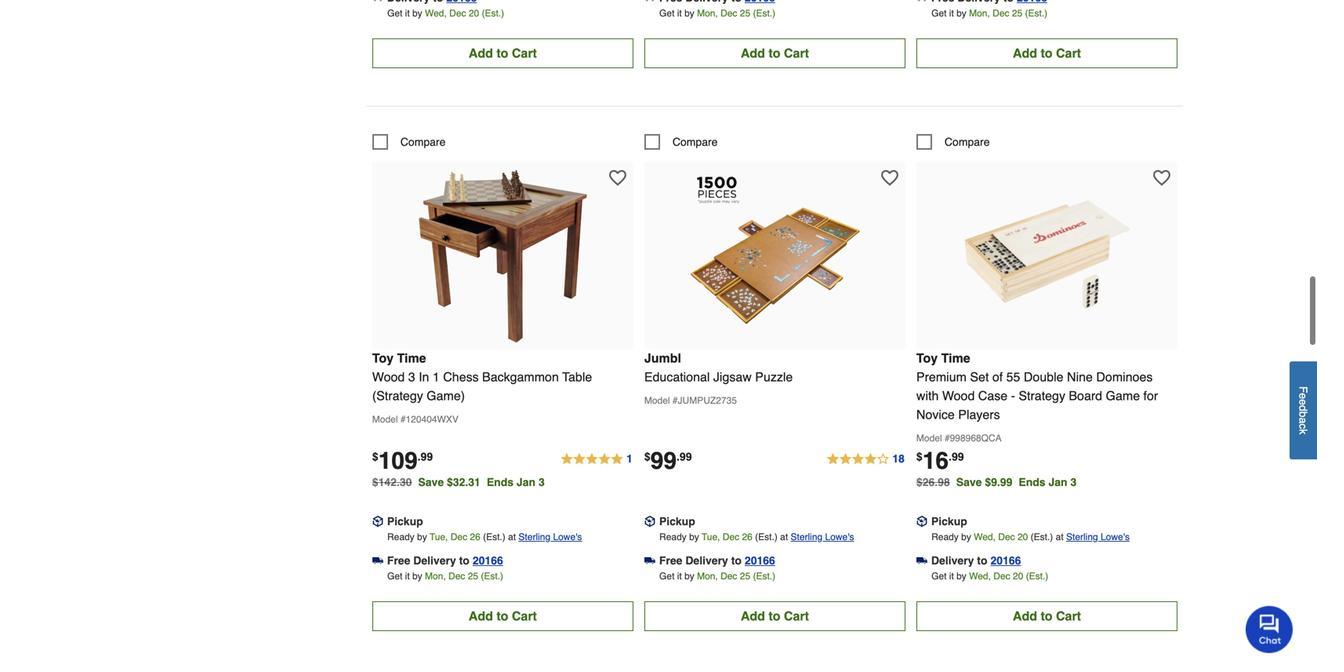 Task type: describe. For each thing, give the bounding box(es) containing it.
$ for 109
[[372, 450, 378, 463]]

jumpuz2735
[[678, 395, 737, 406]]

0 vertical spatial wed,
[[425, 8, 447, 19]]

backgammon
[[482, 370, 559, 384]]

20166 for sterling lowe's "button" corresponding to truck filled icon associated with free
[[473, 554, 503, 567]]

chat invite button image
[[1246, 605, 1294, 653]]

1 vertical spatial wed,
[[974, 532, 996, 543]]

model # jumpuz2735
[[644, 395, 737, 406]]

lowe's for second sterling lowe's "button" from right
[[825, 532, 854, 543]]

toy for toy time wood 3 in 1 chess backgammon table (strategy game)
[[372, 351, 394, 365]]

.99 for 16
[[949, 450, 964, 463]]

20166 button for sterling lowe's "button" related to truck filled icon for delivery
[[991, 553, 1021, 568]]

jumbl educational jigsaw puzzle
[[644, 351, 793, 384]]

1 horizontal spatial get it by wed, dec 20 (est.)
[[932, 571, 1049, 582]]

ready for sterling lowe's "button" related to truck filled icon for delivery
[[932, 532, 959, 543]]

$ 99 .99
[[644, 447, 692, 474]]

1 vertical spatial 20
[[1018, 532, 1028, 543]]

109
[[378, 447, 418, 474]]

b
[[1297, 412, 1310, 418]]

pickup image
[[917, 516, 928, 527]]

toy time premium set of 55 double nine dominoes with wood case - strategy board game for novice players image
[[961, 170, 1133, 343]]

actual price $99.99 element
[[644, 447, 692, 474]]

game
[[1106, 388, 1140, 403]]

lowe's for sterling lowe's "button" related to truck filled icon for delivery
[[1101, 532, 1130, 543]]

truck filled image for free
[[372, 555, 383, 566]]

compare for the 5001783699 element
[[673, 136, 718, 148]]

2 heart outline image from the left
[[881, 169, 899, 187]]

jan for $26.98 save $9.99 ends jan 3
[[1049, 476, 1068, 488]]

model for premium set of 55 double nine dominoes with wood case - strategy board game for novice players
[[917, 433, 942, 444]]

3 heart outline image from the left
[[1153, 169, 1171, 187]]

pickup for sterling lowe's "button" related to truck filled icon for delivery
[[932, 515, 967, 528]]

board
[[1069, 388, 1103, 403]]

jigsaw
[[714, 370, 752, 384]]

# for jumbl educational jigsaw puzzle
[[673, 395, 678, 406]]

120404wxv
[[406, 414, 459, 425]]

model # 998968qca
[[917, 433, 1002, 444]]

4 stars image
[[826, 450, 906, 469]]

ends for $32.31
[[487, 476, 514, 488]]

free for pickup icon associated with sterling lowe's "button" corresponding to truck filled icon associated with free
[[387, 554, 410, 567]]

jan for $142.30 save $32.31 ends jan 3
[[517, 476, 536, 488]]

pickup image for second sterling lowe's "button" from right
[[644, 516, 655, 527]]

model # 120404wxv
[[372, 414, 459, 425]]

f
[[1297, 387, 1310, 393]]

pickup for sterling lowe's "button" corresponding to truck filled icon associated with free
[[387, 515, 423, 528]]

3 20166 from the left
[[991, 554, 1021, 567]]

99
[[651, 447, 677, 474]]

free delivery to 20166 for pickup icon associated with second sterling lowe's "button" from right
[[659, 554, 775, 567]]

case
[[978, 388, 1008, 403]]

at for second sterling lowe's "button" from right
[[780, 532, 788, 543]]

2 sterling lowe's button from the left
[[791, 529, 854, 545]]

toy for toy time premium set of 55 double nine dominoes with wood case - strategy board game for novice players
[[917, 351, 938, 365]]

a
[[1297, 418, 1310, 424]]

was price $142.30 element
[[372, 472, 418, 488]]

table
[[562, 370, 592, 384]]

sterling for second sterling lowe's "button" from right
[[791, 532, 823, 543]]

sterling lowe's button for truck filled icon for delivery
[[1066, 529, 1130, 545]]

savings save $32.31 element
[[418, 476, 551, 488]]

18
[[893, 452, 905, 465]]

$ 16 .99
[[917, 447, 964, 474]]

model for educational jigsaw puzzle
[[644, 395, 670, 406]]

26 for sterling lowe's "button" corresponding to truck filled icon associated with free
[[470, 532, 480, 543]]

educational
[[644, 370, 710, 384]]

$ for 99
[[644, 450, 651, 463]]

nine
[[1067, 370, 1093, 384]]

18 button
[[826, 450, 906, 469]]

3 for $142.30
[[539, 476, 545, 488]]

20166 for second sterling lowe's "button" from right
[[745, 554, 775, 567]]

truck filled image for delivery
[[917, 555, 928, 566]]

55
[[1007, 370, 1021, 384]]

# for toy time wood 3 in 1 chess backgammon table (strategy game)
[[401, 414, 406, 425]]

premium
[[917, 370, 967, 384]]

(strategy
[[372, 388, 423, 403]]

double
[[1024, 370, 1064, 384]]

with
[[917, 388, 939, 403]]

ready by tue, dec 26 (est.) at sterling lowe's for second sterling lowe's "button" from right
[[660, 532, 854, 543]]

f e e d b a c k
[[1297, 387, 1310, 435]]

delivery to 20166
[[932, 554, 1021, 567]]

save for save $9.99
[[956, 476, 982, 488]]

3 inside toy time wood 3 in 1 chess backgammon table (strategy game)
[[408, 370, 415, 384]]

time for wood
[[397, 351, 426, 365]]

players
[[958, 407, 1000, 422]]



Task type: locate. For each thing, give the bounding box(es) containing it.
1 horizontal spatial compare
[[673, 136, 718, 148]]

ready up delivery to 20166
[[932, 532, 959, 543]]

1 ready by tue, dec 26 (est.) at sterling lowe's from the left
[[387, 532, 582, 543]]

sterling lowe's button for truck filled icon associated with free
[[519, 529, 582, 545]]

.99 down 120404wxv
[[418, 450, 433, 463]]

3 sterling from the left
[[1066, 532, 1098, 543]]

1 save from the left
[[418, 476, 444, 488]]

at for sterling lowe's "button" corresponding to truck filled icon associated with free
[[508, 532, 516, 543]]

1 vertical spatial wood
[[942, 388, 975, 403]]

delivery for second sterling lowe's "button" from right
[[686, 554, 728, 567]]

2 free from the left
[[659, 554, 683, 567]]

1 ends jan 3 element from the left
[[487, 476, 551, 488]]

2 tue, from the left
[[702, 532, 720, 543]]

novice
[[917, 407, 955, 422]]

strategy
[[1019, 388, 1066, 403]]

was price $26.98 element
[[917, 472, 956, 488]]

.99 inside $ 109 .99
[[418, 450, 433, 463]]

$ for 16
[[917, 450, 923, 463]]

0 horizontal spatial #
[[401, 414, 406, 425]]

20166 button for second sterling lowe's "button" from right
[[745, 553, 775, 568]]

ready by tue, dec 26 (est.) at sterling lowe's
[[387, 532, 582, 543], [660, 532, 854, 543]]

26
[[470, 532, 480, 543], [742, 532, 753, 543]]

.99 down model # 998968qca
[[949, 450, 964, 463]]

time up in
[[397, 351, 426, 365]]

1 horizontal spatial 20166 button
[[745, 553, 775, 568]]

sterling for sterling lowe's "button" related to truck filled icon for delivery
[[1066, 532, 1098, 543]]

ready for second sterling lowe's "button" from right
[[660, 532, 687, 543]]

2 e from the top
[[1297, 399, 1310, 405]]

0 horizontal spatial 1
[[433, 370, 440, 384]]

delivery for sterling lowe's "button" corresponding to truck filled icon associated with free
[[413, 554, 456, 567]]

26 for second sterling lowe's "button" from right
[[742, 532, 753, 543]]

3 sterling lowe's button from the left
[[1066, 529, 1130, 545]]

1 lowe's from the left
[[553, 532, 582, 543]]

e
[[1297, 393, 1310, 399], [1297, 399, 1310, 405]]

free delivery to 20166
[[387, 554, 503, 567], [659, 554, 775, 567]]

1 horizontal spatial sterling lowe's button
[[791, 529, 854, 545]]

ends jan 3 element right '$32.31'
[[487, 476, 551, 488]]

time for premium
[[941, 351, 971, 365]]

0 vertical spatial wood
[[372, 370, 405, 384]]

ready for sterling lowe's "button" corresponding to truck filled icon associated with free
[[387, 532, 415, 543]]

.99
[[418, 450, 433, 463], [677, 450, 692, 463], [949, 450, 964, 463]]

3 20166 button from the left
[[991, 553, 1021, 568]]

savings save $9.99 element
[[956, 476, 1083, 488]]

0 horizontal spatial pickup
[[387, 515, 423, 528]]

wood up (strategy at the left
[[372, 370, 405, 384]]

0 horizontal spatial compare
[[401, 136, 446, 148]]

in
[[419, 370, 429, 384]]

1 horizontal spatial jan
[[1049, 476, 1068, 488]]

5001427725 element
[[917, 134, 990, 150]]

tue, for pickup icon associated with second sterling lowe's "button" from right
[[702, 532, 720, 543]]

2 lowe's from the left
[[825, 532, 854, 543]]

2 free delivery to 20166 from the left
[[659, 554, 775, 567]]

by
[[412, 8, 422, 19], [685, 8, 695, 19], [957, 8, 967, 19], [417, 532, 427, 543], [689, 532, 699, 543], [961, 532, 971, 543], [412, 571, 422, 582], [685, 571, 695, 582], [957, 571, 967, 582]]

2 vertical spatial #
[[945, 433, 950, 444]]

#
[[673, 395, 678, 406], [401, 414, 406, 425], [945, 433, 950, 444]]

1 horizontal spatial pickup
[[659, 515, 695, 528]]

actual price $16.99 element
[[917, 447, 964, 474]]

1 vertical spatial get it by wed, dec 20 (est.)
[[932, 571, 1049, 582]]

1 button
[[560, 450, 633, 469]]

0 horizontal spatial toy
[[372, 351, 394, 365]]

1 vertical spatial 1
[[627, 452, 633, 465]]

pickup image for sterling lowe's "button" corresponding to truck filled icon associated with free
[[372, 516, 383, 527]]

model
[[644, 395, 670, 406], [372, 414, 398, 425], [917, 433, 942, 444]]

lowe's
[[553, 532, 582, 543], [825, 532, 854, 543], [1101, 532, 1130, 543]]

d
[[1297, 405, 1310, 412]]

1 horizontal spatial 20166
[[745, 554, 775, 567]]

0 horizontal spatial $
[[372, 450, 378, 463]]

compare for "5001427725" element
[[945, 136, 990, 148]]

model up 16
[[917, 433, 942, 444]]

3 pickup from the left
[[932, 515, 967, 528]]

ends for $9.99
[[1019, 476, 1046, 488]]

compare inside "5001427725" element
[[945, 136, 990, 148]]

5 stars image
[[560, 450, 633, 469]]

1 tue, from the left
[[430, 532, 448, 543]]

1 time from the left
[[397, 351, 426, 365]]

0 horizontal spatial .99
[[418, 450, 433, 463]]

25
[[740, 8, 751, 19], [1012, 8, 1023, 19], [468, 571, 478, 582], [740, 571, 751, 582]]

3 left in
[[408, 370, 415, 384]]

pickup for second sterling lowe's "button" from right
[[659, 515, 695, 528]]

toy inside toy time wood 3 in 1 chess backgammon table (strategy game)
[[372, 351, 394, 365]]

to
[[497, 46, 508, 60], [769, 46, 781, 60], [1041, 46, 1053, 60], [459, 554, 470, 567], [731, 554, 742, 567], [977, 554, 988, 567], [497, 609, 508, 623], [769, 609, 781, 623], [1041, 609, 1053, 623]]

1 horizontal spatial heart outline image
[[881, 169, 899, 187]]

add to cart
[[469, 46, 537, 60], [741, 46, 809, 60], [1013, 46, 1081, 60], [469, 609, 537, 623], [741, 609, 809, 623], [1013, 609, 1081, 623]]

0 vertical spatial model
[[644, 395, 670, 406]]

.99 down model # jumpuz2735
[[677, 450, 692, 463]]

0 vertical spatial 20
[[469, 8, 479, 19]]

1 horizontal spatial ready
[[660, 532, 687, 543]]

2 horizontal spatial sterling lowe's button
[[1066, 529, 1130, 545]]

puzzle
[[755, 370, 793, 384]]

1 horizontal spatial free
[[659, 554, 683, 567]]

2 sterling from the left
[[791, 532, 823, 543]]

3 .99 from the left
[[949, 450, 964, 463]]

compare
[[401, 136, 446, 148], [673, 136, 718, 148], [945, 136, 990, 148]]

jan right $9.99
[[1049, 476, 1068, 488]]

tue,
[[430, 532, 448, 543], [702, 532, 720, 543]]

0 horizontal spatial ready by tue, dec 26 (est.) at sterling lowe's
[[387, 532, 582, 543]]

jan right '$32.31'
[[517, 476, 536, 488]]

1 horizontal spatial ends
[[1019, 476, 1046, 488]]

5001378169 element
[[372, 134, 446, 150]]

toy
[[372, 351, 394, 365], [917, 351, 938, 365]]

2 vertical spatial model
[[917, 433, 942, 444]]

2 at from the left
[[780, 532, 788, 543]]

cart
[[512, 46, 537, 60], [784, 46, 809, 60], [1056, 46, 1081, 60], [512, 609, 537, 623], [784, 609, 809, 623], [1056, 609, 1081, 623]]

wood inside toy time wood 3 in 1 chess backgammon table (strategy game)
[[372, 370, 405, 384]]

2 20166 button from the left
[[745, 553, 775, 568]]

1 horizontal spatial lowe's
[[825, 532, 854, 543]]

chess
[[443, 370, 479, 384]]

1 horizontal spatial $
[[644, 450, 651, 463]]

$32.31
[[447, 476, 481, 488]]

2 $ from the left
[[644, 450, 651, 463]]

e up d
[[1297, 393, 1310, 399]]

2 toy from the left
[[917, 351, 938, 365]]

1 horizontal spatial free delivery to 20166
[[659, 554, 775, 567]]

model for wood 3 in 1 chess backgammon table (strategy game)
[[372, 414, 398, 425]]

pickup right pickup image
[[932, 515, 967, 528]]

$ inside '$ 16 .99'
[[917, 450, 923, 463]]

wed,
[[425, 8, 447, 19], [974, 532, 996, 543], [969, 571, 991, 582]]

0 horizontal spatial 26
[[470, 532, 480, 543]]

mon,
[[697, 8, 718, 19], [969, 8, 990, 19], [425, 571, 446, 582], [697, 571, 718, 582]]

jan
[[517, 476, 536, 488], [1049, 476, 1068, 488]]

time inside toy time wood 3 in 1 chess backgammon table (strategy game)
[[397, 351, 426, 365]]

wood
[[372, 370, 405, 384], [942, 388, 975, 403]]

.99 inside $ 99 .99
[[677, 450, 692, 463]]

1 horizontal spatial save
[[956, 476, 982, 488]]

add
[[469, 46, 493, 60], [741, 46, 765, 60], [1013, 46, 1037, 60], [469, 609, 493, 623], [741, 609, 765, 623], [1013, 609, 1037, 623]]

$ inside $ 99 .99
[[644, 450, 651, 463]]

1 horizontal spatial .99
[[677, 450, 692, 463]]

2 horizontal spatial lowe's
[[1101, 532, 1130, 543]]

of
[[993, 370, 1003, 384]]

1 e from the top
[[1297, 393, 1310, 399]]

1 horizontal spatial delivery
[[686, 554, 728, 567]]

2 ends from the left
[[1019, 476, 1046, 488]]

0 horizontal spatial 20166 button
[[473, 553, 503, 568]]

16
[[923, 447, 949, 474]]

-
[[1011, 388, 1015, 403]]

sterling for sterling lowe's "button" corresponding to truck filled icon associated with free
[[519, 532, 551, 543]]

get it by wed, dec 20 (est.)
[[387, 8, 504, 19], [932, 571, 1049, 582]]

1 horizontal spatial pickup image
[[644, 516, 655, 527]]

compare for 5001378169 element
[[401, 136, 446, 148]]

ends jan 3 element right $9.99
[[1019, 476, 1083, 488]]

1 inside 5 stars image
[[627, 452, 633, 465]]

0 horizontal spatial save
[[418, 476, 444, 488]]

1 free from the left
[[387, 554, 410, 567]]

3 lowe's from the left
[[1101, 532, 1130, 543]]

$ inside $ 109 .99
[[372, 450, 378, 463]]

ready down $ 99 .99
[[660, 532, 687, 543]]

1 horizontal spatial toy
[[917, 351, 938, 365]]

sterling
[[519, 532, 551, 543], [791, 532, 823, 543], [1066, 532, 1098, 543]]

20166
[[473, 554, 503, 567], [745, 554, 775, 567], [991, 554, 1021, 567]]

2 ready by tue, dec 26 (est.) at sterling lowe's from the left
[[660, 532, 854, 543]]

1 ends from the left
[[487, 476, 514, 488]]

free for pickup icon associated with second sterling lowe's "button" from right
[[659, 554, 683, 567]]

0 horizontal spatial jan
[[517, 476, 536, 488]]

2 ends jan 3 element from the left
[[1019, 476, 1083, 488]]

$ right 18
[[917, 450, 923, 463]]

3
[[408, 370, 415, 384], [539, 476, 545, 488], [1071, 476, 1077, 488]]

998968qca
[[950, 433, 1002, 444]]

ends jan 3 element
[[487, 476, 551, 488], [1019, 476, 1083, 488]]

$142.30 save $32.31 ends jan 3
[[372, 476, 545, 488]]

0 horizontal spatial time
[[397, 351, 426, 365]]

0 horizontal spatial wood
[[372, 370, 405, 384]]

2 horizontal spatial model
[[917, 433, 942, 444]]

1 horizontal spatial sterling
[[791, 532, 823, 543]]

jumbl educational jigsaw puzzle image
[[689, 170, 861, 343]]

2 jan from the left
[[1049, 476, 1068, 488]]

3 at from the left
[[1056, 532, 1064, 543]]

delivery
[[413, 554, 456, 567], [686, 554, 728, 567], [932, 554, 974, 567]]

set
[[970, 370, 989, 384]]

1 horizontal spatial wood
[[942, 388, 975, 403]]

1 delivery from the left
[[413, 554, 456, 567]]

2 vertical spatial wed,
[[969, 571, 991, 582]]

# for toy time premium set of 55 double nine dominoes with wood case - strategy board game for novice players
[[945, 433, 950, 444]]

2 compare from the left
[[673, 136, 718, 148]]

at for sterling lowe's "button" related to truck filled icon for delivery
[[1056, 532, 1064, 543]]

ready by tue, dec 26 (est.) at sterling lowe's for sterling lowe's "button" corresponding to truck filled icon associated with free
[[387, 532, 582, 543]]

1 horizontal spatial ends jan 3 element
[[1019, 476, 1083, 488]]

2 horizontal spatial $
[[917, 450, 923, 463]]

0 horizontal spatial 3
[[408, 370, 415, 384]]

1 horizontal spatial 1
[[627, 452, 633, 465]]

2 .99 from the left
[[677, 450, 692, 463]]

save left '$32.31'
[[418, 476, 444, 488]]

ends jan 3 element for $26.98 save $9.99 ends jan 3
[[1019, 476, 1083, 488]]

$ right 5 stars image
[[644, 450, 651, 463]]

1 heart outline image from the left
[[609, 169, 626, 187]]

2 26 from the left
[[742, 532, 753, 543]]

.99 inside '$ 16 .99'
[[949, 450, 964, 463]]

0 horizontal spatial sterling lowe's button
[[519, 529, 582, 545]]

f e e d b a c k button
[[1290, 362, 1317, 460]]

free
[[387, 554, 410, 567], [659, 554, 683, 567]]

.99 for 99
[[677, 450, 692, 463]]

ready
[[387, 532, 415, 543], [660, 532, 687, 543], [932, 532, 959, 543]]

save for save $32.31
[[418, 476, 444, 488]]

ends right $9.99
[[1019, 476, 1046, 488]]

it
[[405, 8, 410, 19], [677, 8, 682, 19], [949, 8, 954, 19], [405, 571, 410, 582], [677, 571, 682, 582], [949, 571, 954, 582]]

3 right '$32.31'
[[539, 476, 545, 488]]

0 horizontal spatial model
[[372, 414, 398, 425]]

1 horizontal spatial model
[[644, 395, 670, 406]]

0 horizontal spatial pickup image
[[372, 516, 383, 527]]

wood down premium
[[942, 388, 975, 403]]

3 ready from the left
[[932, 532, 959, 543]]

20
[[469, 8, 479, 19], [1018, 532, 1028, 543], [1013, 571, 1024, 582]]

1 pickup from the left
[[387, 515, 423, 528]]

2 time from the left
[[941, 351, 971, 365]]

time inside toy time premium set of 55 double nine dominoes with wood case - strategy board game for novice players
[[941, 351, 971, 365]]

3 for $26.98
[[1071, 476, 1077, 488]]

time
[[397, 351, 426, 365], [941, 351, 971, 365]]

3 delivery from the left
[[932, 554, 974, 567]]

0 horizontal spatial free
[[387, 554, 410, 567]]

add to cart button
[[372, 38, 633, 68], [644, 38, 906, 68], [917, 38, 1178, 68], [372, 601, 633, 631], [644, 601, 906, 631], [917, 601, 1178, 631]]

free delivery to 20166 for pickup icon associated with sterling lowe's "button" corresponding to truck filled icon associated with free
[[387, 554, 503, 567]]

1 horizontal spatial at
[[780, 532, 788, 543]]

save left $9.99
[[956, 476, 982, 488]]

# up actual price $16.99 element on the right of the page
[[945, 433, 950, 444]]

0 horizontal spatial 20166
[[473, 554, 503, 567]]

toy time wood 3 in 1 chess backgammon table (strategy game)
[[372, 351, 592, 403]]

1 horizontal spatial #
[[673, 395, 678, 406]]

ends right '$32.31'
[[487, 476, 514, 488]]

# down (strategy at the left
[[401, 414, 406, 425]]

1 jan from the left
[[517, 476, 536, 488]]

$ up the $142.30
[[372, 450, 378, 463]]

0 horizontal spatial get it by wed, dec 20 (est.)
[[387, 8, 504, 19]]

2 horizontal spatial ready
[[932, 532, 959, 543]]

2 horizontal spatial compare
[[945, 136, 990, 148]]

ready by wed, dec 20 (est.) at sterling lowe's
[[932, 532, 1130, 543]]

pickup image down 99
[[644, 516, 655, 527]]

1 horizontal spatial ready by tue, dec 26 (est.) at sterling lowe's
[[660, 532, 854, 543]]

1 $ from the left
[[372, 450, 378, 463]]

0 horizontal spatial ready
[[387, 532, 415, 543]]

compare inside 5001378169 element
[[401, 136, 446, 148]]

1 toy from the left
[[372, 351, 394, 365]]

2 horizontal spatial .99
[[949, 450, 964, 463]]

2 ready from the left
[[660, 532, 687, 543]]

$
[[372, 450, 378, 463], [644, 450, 651, 463], [917, 450, 923, 463]]

toy up (strategy at the left
[[372, 351, 394, 365]]

2 horizontal spatial sterling
[[1066, 532, 1098, 543]]

2 20166 from the left
[[745, 554, 775, 567]]

game)
[[427, 388, 465, 403]]

2 save from the left
[[956, 476, 982, 488]]

1 sterling from the left
[[519, 532, 551, 543]]

2 horizontal spatial 3
[[1071, 476, 1077, 488]]

compare inside the 5001783699 element
[[673, 136, 718, 148]]

toy time wood 3 in 1 chess backgammon table (strategy game) image
[[417, 170, 589, 343]]

save
[[418, 476, 444, 488], [956, 476, 982, 488]]

1 ready from the left
[[387, 532, 415, 543]]

toy up premium
[[917, 351, 938, 365]]

3 $ from the left
[[917, 450, 923, 463]]

model down (strategy at the left
[[372, 414, 398, 425]]

get
[[387, 8, 403, 19], [660, 8, 675, 19], [932, 8, 947, 19], [387, 571, 403, 582], [660, 571, 675, 582], [932, 571, 947, 582]]

1 horizontal spatial 26
[[742, 532, 753, 543]]

time up premium
[[941, 351, 971, 365]]

toy time premium set of 55 double nine dominoes with wood case - strategy board game for novice players
[[917, 351, 1158, 422]]

2 horizontal spatial 20166 button
[[991, 553, 1021, 568]]

1 20166 button from the left
[[473, 553, 503, 568]]

1 20166 from the left
[[473, 554, 503, 567]]

truck filled image
[[372, 0, 383, 3], [372, 555, 383, 566], [917, 555, 928, 566]]

k
[[1297, 429, 1310, 435]]

1 pickup image from the left
[[372, 516, 383, 527]]

dec
[[449, 8, 466, 19], [721, 8, 737, 19], [993, 8, 1010, 19], [451, 532, 467, 543], [723, 532, 740, 543], [998, 532, 1015, 543], [449, 571, 465, 582], [721, 571, 737, 582], [994, 571, 1010, 582]]

pickup
[[387, 515, 423, 528], [659, 515, 695, 528], [932, 515, 967, 528]]

tue, for pickup icon associated with sterling lowe's "button" corresponding to truck filled icon associated with free
[[430, 532, 448, 543]]

5001783699 element
[[644, 134, 718, 150]]

1 vertical spatial model
[[372, 414, 398, 425]]

dominoes
[[1097, 370, 1153, 384]]

ready down the $142.30
[[387, 532, 415, 543]]

2 horizontal spatial #
[[945, 433, 950, 444]]

0 horizontal spatial lowe's
[[553, 532, 582, 543]]

toy inside toy time premium set of 55 double nine dominoes with wood case - strategy board game for novice players
[[917, 351, 938, 365]]

ends jan 3 element for $142.30 save $32.31 ends jan 3
[[487, 476, 551, 488]]

$26.98
[[917, 476, 950, 488]]

1 left 99
[[627, 452, 633, 465]]

0 horizontal spatial ends jan 3 element
[[487, 476, 551, 488]]

2 horizontal spatial at
[[1056, 532, 1064, 543]]

1 free delivery to 20166 from the left
[[387, 554, 503, 567]]

jumbl
[[644, 351, 681, 365]]

heart outline image
[[609, 169, 626, 187], [881, 169, 899, 187], [1153, 169, 1171, 187]]

0 horizontal spatial free delivery to 20166
[[387, 554, 503, 567]]

1 26 from the left
[[470, 532, 480, 543]]

0 horizontal spatial sterling
[[519, 532, 551, 543]]

$9.99
[[985, 476, 1013, 488]]

$142.30
[[372, 476, 412, 488]]

truck filled image
[[644, 0, 655, 3], [917, 0, 928, 3], [644, 555, 655, 566]]

c
[[1297, 424, 1310, 429]]

0 vertical spatial get it by wed, dec 20 (est.)
[[387, 8, 504, 19]]

0 horizontal spatial tue,
[[430, 532, 448, 543]]

1 at from the left
[[508, 532, 516, 543]]

3 up ready by wed, dec 20 (est.) at sterling lowe's
[[1071, 476, 1077, 488]]

pickup image down the $142.30
[[372, 516, 383, 527]]

wood inside toy time premium set of 55 double nine dominoes with wood case - strategy board game for novice players
[[942, 388, 975, 403]]

2 horizontal spatial pickup
[[932, 515, 967, 528]]

2 horizontal spatial 20166
[[991, 554, 1021, 567]]

(est.)
[[482, 8, 504, 19], [753, 8, 776, 19], [1025, 8, 1048, 19], [483, 532, 506, 543], [755, 532, 778, 543], [1031, 532, 1053, 543], [481, 571, 503, 582], [753, 571, 776, 582], [1026, 571, 1049, 582]]

0 horizontal spatial heart outline image
[[609, 169, 626, 187]]

pickup down the $142.30
[[387, 515, 423, 528]]

pickup image
[[372, 516, 383, 527], [644, 516, 655, 527]]

2 pickup image from the left
[[644, 516, 655, 527]]

3 compare from the left
[[945, 136, 990, 148]]

1 right in
[[433, 370, 440, 384]]

2 pickup from the left
[[659, 515, 695, 528]]

1 .99 from the left
[[418, 450, 433, 463]]

2 delivery from the left
[[686, 554, 728, 567]]

$26.98 save $9.99 ends jan 3
[[917, 476, 1077, 488]]

1 horizontal spatial tue,
[[702, 532, 720, 543]]

0 horizontal spatial at
[[508, 532, 516, 543]]

1 sterling lowe's button from the left
[[519, 529, 582, 545]]

pickup down $ 99 .99
[[659, 515, 695, 528]]

1 horizontal spatial 3
[[539, 476, 545, 488]]

1 inside toy time wood 3 in 1 chess backgammon table (strategy game)
[[433, 370, 440, 384]]

1
[[433, 370, 440, 384], [627, 452, 633, 465]]

.99 for 109
[[418, 450, 433, 463]]

20166 button
[[473, 553, 503, 568], [745, 553, 775, 568], [991, 553, 1021, 568]]

# down the educational
[[673, 395, 678, 406]]

actual price $109.99 element
[[372, 447, 433, 474]]

at
[[508, 532, 516, 543], [780, 532, 788, 543], [1056, 532, 1064, 543]]

0 horizontal spatial delivery
[[413, 554, 456, 567]]

20166 button for sterling lowe's "button" corresponding to truck filled icon associated with free
[[473, 553, 503, 568]]

0 vertical spatial 1
[[433, 370, 440, 384]]

lowe's for sterling lowe's "button" corresponding to truck filled icon associated with free
[[553, 532, 582, 543]]

1 vertical spatial #
[[401, 414, 406, 425]]

1 compare from the left
[[401, 136, 446, 148]]

for
[[1144, 388, 1158, 403]]

0 vertical spatial #
[[673, 395, 678, 406]]

1 horizontal spatial time
[[941, 351, 971, 365]]

2 vertical spatial 20
[[1013, 571, 1024, 582]]

e up b
[[1297, 399, 1310, 405]]

2 horizontal spatial delivery
[[932, 554, 974, 567]]

model down the educational
[[644, 395, 670, 406]]

get it by mon, dec 25 (est.)
[[660, 8, 776, 19], [932, 8, 1048, 19], [387, 571, 503, 582], [660, 571, 776, 582]]

0 horizontal spatial ends
[[487, 476, 514, 488]]

2 horizontal spatial heart outline image
[[1153, 169, 1171, 187]]

$ 109 .99
[[372, 447, 433, 474]]



Task type: vqa. For each thing, say whether or not it's contained in the screenshot.
Pet Kennels & Crates
no



